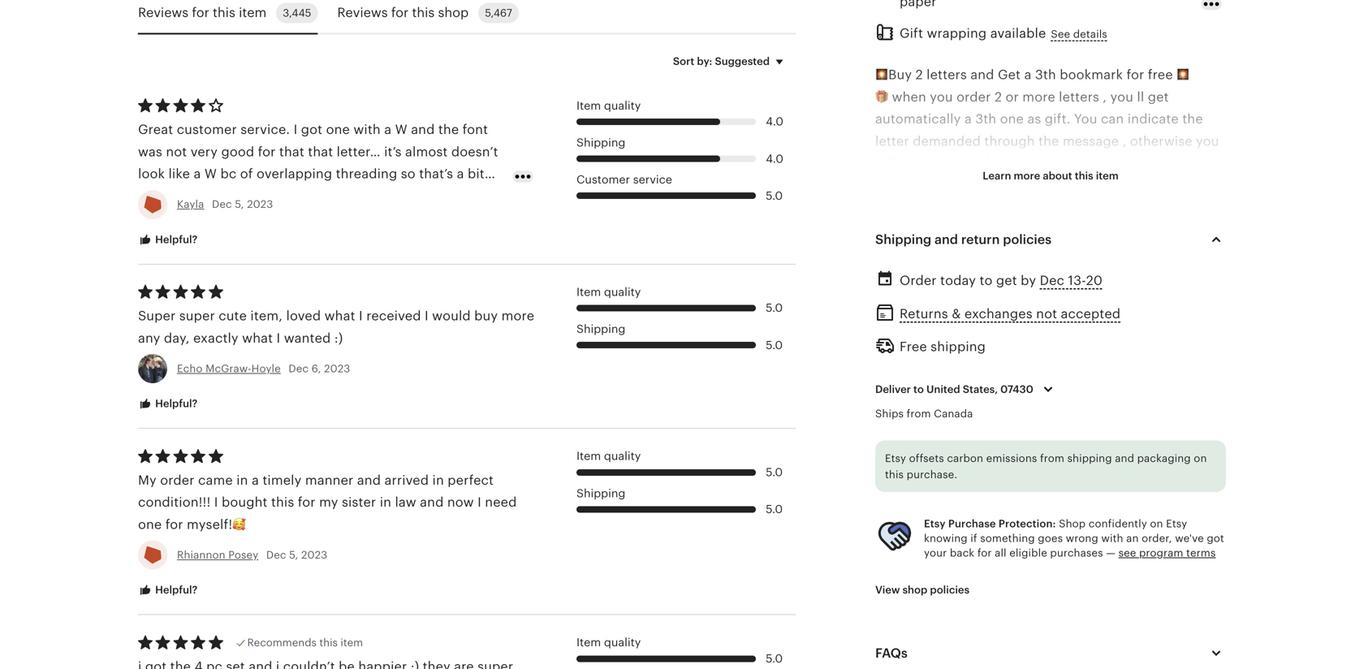 Task type: locate. For each thing, give the bounding box(es) containing it.
felt
[[1157, 200, 1177, 215]]

item for kayla dec 5, 2023
[[577, 99, 601, 112]]

a right get
[[1024, 68, 1032, 82]]

.
[[1041, 156, 1045, 171]]

it.
[[875, 598, 888, 612]]

it up reading
[[1217, 399, 1226, 413]]

4.0
[[766, 115, 784, 128], [766, 152, 784, 165]]

ships
[[875, 408, 904, 420]]

wanted
[[284, 331, 331, 345]]

0 horizontal spatial book
[[875, 333, 907, 347]]

with up —
[[1102, 532, 1124, 545]]

order
[[900, 273, 937, 288]]

to up 13-
[[1075, 244, 1088, 259]]

or inside ▶ each bookmark is hand-stitched, made of felt cloth and kraft paper, a creative gift for book lovers. ▶ the bookmark has 4 designs to choose from, which are spring/summer/autumn/winter ▶ these personalized hand embroidery corner bookmarks are not only used as page numbers and book decorations, but also suitable for jewelry making and diy craft accessories, it is a very meaningful lucky bookmarks. ▶ the bookmark is a practical gift for men or women, it can be used as a gift for friends, teachers, and reading lovers, and it will be a unique and creative gift. ▶ because this handmade embroidery felt bookmark is handmade, so we can not guarantee that every bookmark made, is exactly the same as the picture, please know in advance. ▶ each one handmade embroidery felt bookmark is unique and fulfilled with full love , i hope you can love it.
[[1146, 399, 1159, 413]]

0 vertical spatial 5,
[[235, 198, 244, 210]]

3 ▶ from the top
[[875, 288, 887, 303]]

1 horizontal spatial that
[[308, 144, 333, 159]]

4.0 for shipping
[[766, 152, 784, 165]]

can inside 🎇buy 2 letters and get a 3th bookmark for free 🎇 🎁 when you order 2 or more letters , you ll get automatically a 3th one as gift. you can indicate the letter demanded through the message , otherwise you will receive a random one .
[[1101, 112, 1124, 126]]

helpful? button down rhiannon
[[126, 575, 210, 606]]

item quality for rhiannon posey dec 5, 2023
[[577, 450, 641, 463]]

0 horizontal spatial used
[[922, 421, 952, 436]]

gift. inside 🎇buy 2 letters and get a 3th bookmark for free 🎇 🎁 when you order 2 or more letters , you ll get automatically a 3th one as gift. you can indicate the letter demanded through the message , otherwise you will receive a random one .
[[1045, 112, 1071, 126]]

it's down overlapping at the top of page
[[254, 189, 271, 203]]

1 vertical spatial with
[[1102, 532, 1124, 545]]

0 vertical spatial exactly
[[193, 331, 239, 345]]

faqs button
[[861, 634, 1241, 669]]

will up this
[[960, 443, 982, 458]]

2 quality from the top
[[604, 285, 641, 298]]

▶ down please
[[875, 553, 887, 568]]

1 vertical spatial each
[[891, 553, 921, 568]]

1 item from the top
[[577, 99, 601, 112]]

0 horizontal spatial love
[[1056, 576, 1082, 590]]

bookmark down paper,
[[917, 244, 981, 259]]

wrapping
[[927, 26, 987, 41]]

0 vertical spatial so
[[401, 167, 416, 181]]

return
[[961, 232, 1000, 247]]

3 helpful? from the top
[[153, 584, 198, 596]]

w
[[395, 122, 408, 137], [205, 167, 217, 181]]

1 vertical spatial so
[[964, 487, 979, 502]]

5,467
[[485, 7, 512, 19]]

but inside great customer service.   i got one with a w and the font was not very good for that that letter… it's almost doesn't look like a w bc of overlapping threading so that's a bit disappointing but it's very cute otherwise.
[[229, 189, 250, 203]]

3th
[[1035, 68, 1056, 82], [976, 112, 997, 126]]

for inside great customer service.   i got one with a w and the font was not very good for that that letter… it's almost doesn't look like a w bc of overlapping threading so that's a bit disappointing but it's very cute otherwise.
[[258, 144, 276, 159]]

one inside ▶ each bookmark is hand-stitched, made of felt cloth and kraft paper, a creative gift for book lovers. ▶ the bookmark has 4 designs to choose from, which are spring/summer/autumn/winter ▶ these personalized hand embroidery corner bookmarks are not only used as page numbers and book decorations, but also suitable for jewelry making and diy craft accessories, it is a very meaningful lucky bookmarks. ▶ the bookmark is a practical gift for men or women, it can be used as a gift for friends, teachers, and reading lovers, and it will be a unique and creative gift. ▶ because this handmade embroidery felt bookmark is handmade, so we can not guarantee that every bookmark made, is exactly the same as the picture, please know in advance. ▶ each one handmade embroidery felt bookmark is unique and fulfilled with full love , i hope you can love it.
[[925, 553, 949, 568]]

see
[[1119, 547, 1136, 559]]

women,
[[1163, 399, 1213, 413]]

▶ up bookmarks on the right of page
[[875, 244, 887, 259]]

0 vertical spatial the
[[891, 244, 914, 259]]

3 item quality from the top
[[577, 450, 641, 463]]

of left felt
[[1140, 200, 1153, 215]]

0 horizontal spatial +
[[1018, 642, 1025, 656]]

gift. up every
[[1145, 443, 1171, 458]]

0 vertical spatial embroidery
[[1049, 465, 1123, 480]]

rhiannon posey link
[[177, 549, 259, 561]]

random
[[961, 156, 1010, 171]]

it's left 'almost'
[[384, 144, 402, 159]]

shop left "5,467"
[[438, 5, 469, 20]]

also
[[1019, 333, 1044, 347]]

2 helpful? button from the top
[[126, 389, 210, 419]]

item right recommends at the bottom of page
[[341, 637, 363, 649]]

with
[[354, 122, 381, 137], [1102, 532, 1124, 545], [1002, 576, 1029, 590]]

0 vertical spatial creative
[[990, 222, 1041, 237]]

this inside etsy offsets carbon emissions from shipping and packaging on this purchase.
[[885, 468, 904, 481]]

0 vertical spatial helpful?
[[153, 233, 198, 245]]

to inside deliver to united states, 07430 dropdown button
[[914, 383, 924, 395]]

is left handmade,
[[875, 487, 886, 502]]

2 4.0 from the top
[[766, 152, 784, 165]]

you right hope
[[1137, 576, 1160, 590]]

kraft left paper,
[[903, 222, 932, 237]]

and right the law
[[420, 495, 444, 510]]

exactly down 'super'
[[193, 331, 239, 345]]

1 vertical spatial policies
[[930, 584, 970, 596]]

1 vertical spatial book
[[875, 333, 907, 347]]

0 vertical spatial on
[[1194, 452, 1207, 465]]

one up letter…
[[326, 122, 350, 137]]

helpful? button down kayla
[[126, 225, 210, 255]]

1 horizontal spatial w
[[395, 122, 408, 137]]

corner
[[1129, 288, 1171, 303]]

0 horizontal spatial or
[[1006, 90, 1019, 104]]

letters up you
[[1059, 90, 1100, 104]]

but down bc
[[229, 189, 250, 203]]

+ right thread
[[1119, 642, 1126, 656]]

3th up through
[[976, 112, 997, 126]]

bc
[[220, 167, 237, 181]]

echo mcgraw-hoyle link
[[177, 363, 281, 375]]

▶ left these
[[875, 288, 887, 303]]

2 ▶ from the top
[[875, 244, 887, 259]]

shop confidently on etsy knowing if something goes wrong with an order, we've got your back for all eligible purchases —
[[924, 518, 1225, 559]]

gift. left you
[[1045, 112, 1071, 126]]

look
[[138, 167, 165, 181]]

more up through
[[1023, 90, 1056, 104]]

very inside ▶ each bookmark is hand-stitched, made of felt cloth and kraft paper, a creative gift for book lovers. ▶ the bookmark has 4 designs to choose from, which are spring/summer/autumn/winter ▶ these personalized hand embroidery corner bookmarks are not only used as page numbers and book decorations, but also suitable for jewelry making and diy craft accessories, it is a very meaningful lucky bookmarks. ▶ the bookmark is a practical gift for men or women, it can be used as a gift for friends, teachers, and reading lovers, and it will be a unique and creative gift. ▶ because this handmade embroidery felt bookmark is handmade, so we can not guarantee that every bookmark made, is exactly the same as the picture, please know in advance. ▶ each one handmade embroidery felt bookmark is unique and fulfilled with full love , i hope you can love it.
[[1080, 355, 1107, 369]]

2 vertical spatial helpful?
[[153, 584, 198, 596]]

0 vertical spatial felt
[[1126, 465, 1149, 480]]

tab list
[[138, 0, 796, 34]]

order inside my order came in a timely manner and arrived in perfect condition!!! i bought this for my sister in law and now i need one for myself!🥰
[[160, 473, 195, 488]]

1 horizontal spatial order
[[957, 90, 991, 104]]

this inside my order came in a timely manner and arrived in perfect condition!!! i bought this for my sister in law and now i need one for myself!🥰
[[271, 495, 294, 510]]

1 4.0 from the top
[[766, 115, 784, 128]]

2 reviews from the left
[[337, 5, 388, 20]]

for inside shop confidently on etsy knowing if something goes wrong with an order, we've got your back for all eligible purchases —
[[978, 547, 992, 559]]

0 horizontal spatial unique
[[875, 576, 919, 590]]

on inside shop confidently on etsy knowing if something goes wrong with an order, we've got your back for all eligible purchases —
[[1150, 518, 1163, 530]]

i inside great customer service.   i got one with a w and the font was not very good for that that letter… it's almost doesn't look like a w bc of overlapping threading so that's a bit disappointing but it's very cute otherwise.
[[294, 122, 298, 137]]

kraft left paper
[[1129, 642, 1159, 656]]

2 item from the top
[[577, 285, 601, 298]]

felt left fabric at right
[[951, 642, 974, 656]]

1 horizontal spatial but
[[994, 333, 1015, 347]]

to left united
[[914, 383, 924, 395]]

1 reviews from the left
[[138, 5, 189, 20]]

1 vertical spatial 2
[[995, 90, 1002, 104]]

bookmark down packaging
[[1153, 465, 1216, 480]]

0 vertical spatial or
[[1006, 90, 1019, 104]]

0 horizontal spatial it's
[[254, 189, 271, 203]]

in right the arrived
[[432, 473, 444, 488]]

▶ down letter
[[875, 200, 887, 215]]

so left that's
[[401, 167, 416, 181]]

order up the condition!!!
[[160, 473, 195, 488]]

with up letter…
[[354, 122, 381, 137]]

shop
[[438, 5, 469, 20], [903, 584, 928, 596]]

0 vertical spatial got
[[301, 122, 323, 137]]

and down your
[[923, 576, 947, 590]]

shipping inside dropdown button
[[875, 232, 932, 247]]

jewelry
[[1123, 333, 1168, 347]]

0 horizontal spatial cute
[[219, 309, 247, 323]]

cute
[[306, 189, 334, 203], [219, 309, 247, 323]]

1 horizontal spatial with
[[1002, 576, 1029, 590]]

1 vertical spatial will
[[960, 443, 982, 458]]

canada
[[934, 408, 973, 420]]

demanded
[[913, 134, 981, 148]]

5, right posey
[[289, 549, 298, 561]]

1 horizontal spatial from
[[1040, 452, 1065, 465]]

1 vertical spatial gift
[[1068, 399, 1090, 413]]

carbon
[[947, 452, 984, 465]]

1 horizontal spatial used
[[1027, 311, 1058, 325]]

of
[[240, 167, 253, 181], [1140, 200, 1153, 215]]

meaningful
[[1111, 355, 1182, 369]]

day,
[[164, 331, 190, 345]]

my
[[319, 495, 338, 510]]

used
[[1027, 311, 1058, 325], [922, 421, 952, 436]]

not inside great customer service.   i got one with a w and the font was not very good for that that letter… it's almost doesn't look like a w bc of overlapping threading so that's a bit disappointing but it's very cute otherwise.
[[166, 144, 187, 159]]

0 vertical spatial policies
[[1003, 232, 1052, 247]]

got inside shop confidently on etsy knowing if something goes wrong with an order, we've got your back for all eligible purchases —
[[1207, 532, 1225, 545]]

gift up emissions
[[984, 421, 1006, 436]]

—
[[1106, 547, 1116, 559]]

get
[[998, 68, 1021, 82]]

2 vertical spatial very
[[1080, 355, 1107, 369]]

something
[[980, 532, 1035, 545]]

exactly
[[193, 331, 239, 345], [999, 509, 1044, 524]]

one inside great customer service.   i got one with a w and the font was not very good for that that letter… it's almost doesn't look like a w bc of overlapping threading so that's a bit disappointing but it's very cute otherwise.
[[326, 122, 350, 137]]

2 vertical spatial felt
[[951, 642, 974, 656]]

will inside 🎇buy 2 letters and get a 3th bookmark for free 🎇 🎁 when you order 2 or more letters , you ll get automatically a 3th one as gift. you can indicate the letter demanded through the message , otherwise you will receive a random one .
[[875, 156, 897, 171]]

helpful? for order
[[153, 584, 198, 596]]

knowing
[[924, 532, 968, 545]]

the up otherwise at the top
[[1183, 112, 1203, 126]]

unique down friends, in the right of the page
[[1016, 443, 1060, 458]]

0 horizontal spatial creative
[[990, 222, 1041, 237]]

now
[[447, 495, 474, 510]]

1 vertical spatial exactly
[[999, 509, 1044, 524]]

gift up designs
[[1045, 222, 1066, 237]]

1 vertical spatial be
[[985, 443, 1001, 458]]

1 horizontal spatial so
[[964, 487, 979, 502]]

1 vertical spatial on
[[1150, 518, 1163, 530]]

3 helpful? button from the top
[[126, 575, 210, 606]]

2 horizontal spatial gift
[[1068, 399, 1090, 413]]

1 horizontal spatial are
[[949, 311, 969, 325]]

1 vertical spatial shop
[[903, 584, 928, 596]]

, left ll
[[1103, 90, 1107, 104]]

6 ▶ from the top
[[875, 553, 887, 568]]

page
[[1079, 311, 1111, 325]]

this down lovers,
[[885, 468, 904, 481]]

will
[[875, 156, 897, 171], [960, 443, 982, 458]]

you
[[1074, 112, 1098, 126]]

purchase
[[948, 518, 996, 530]]

shipping
[[931, 339, 986, 354], [1068, 452, 1112, 465]]

on up order,
[[1150, 518, 1163, 530]]

1 vertical spatial got
[[1207, 532, 1225, 545]]

available
[[991, 26, 1046, 41]]

sort by: suggested
[[673, 55, 770, 67]]

the up .
[[1039, 134, 1059, 148]]

0 horizontal spatial on
[[1150, 518, 1163, 530]]

1 vertical spatial of
[[1140, 200, 1153, 215]]

customer
[[577, 173, 630, 186]]

2 love from the left
[[1190, 576, 1216, 590]]

with inside ▶ each bookmark is hand-stitched, made of felt cloth and kraft paper, a creative gift for book lovers. ▶ the bookmark has 4 designs to choose from, which are spring/summer/autumn/winter ▶ these personalized hand embroidery corner bookmarks are not only used as page numbers and book decorations, but also suitable for jewelry making and diy craft accessories, it is a very meaningful lucky bookmarks. ▶ the bookmark is a practical gift for men or women, it can be used as a gift for friends, teachers, and reading lovers, and it will be a unique and creative gift. ▶ because this handmade embroidery felt bookmark is handmade, so we can not guarantee that every bookmark made, is exactly the same as the picture, please know in advance. ▶ each one handmade embroidery felt bookmark is unique and fulfilled with full love , i hope you can love it.
[[1002, 576, 1029, 590]]

so inside ▶ each bookmark is hand-stitched, made of felt cloth and kraft paper, a creative gift for book lovers. ▶ the bookmark has 4 designs to choose from, which are spring/summer/autumn/winter ▶ these personalized hand embroidery corner bookmarks are not only used as page numbers and book decorations, but also suitable for jewelry making and diy craft accessories, it is a very meaningful lucky bookmarks. ▶ the bookmark is a practical gift for men or women, it can be used as a gift for friends, teachers, and reading lovers, and it will be a unique and creative gift. ▶ because this handmade embroidery felt bookmark is handmade, so we can not guarantee that every bookmark made, is exactly the same as the picture, please know in advance. ▶ each one handmade embroidery felt bookmark is unique and fulfilled with full love , i hope you can love it.
[[964, 487, 979, 502]]

it's
[[384, 144, 402, 159], [254, 189, 271, 203]]

0 horizontal spatial gift
[[984, 421, 1006, 436]]

quality for rhiannon posey dec 5, 2023
[[604, 450, 641, 463]]

4 item quality from the top
[[577, 636, 641, 649]]

0 vertical spatial to
[[1075, 244, 1088, 259]]

2 item quality from the top
[[577, 285, 641, 298]]

3th right get
[[1035, 68, 1056, 82]]

item quality for kayla dec 5, 2023
[[577, 99, 641, 112]]

the up an
[[1127, 509, 1147, 524]]

0 horizontal spatial from
[[907, 408, 931, 420]]

0 vertical spatial gift
[[1045, 222, 1066, 237]]

item quality for echo mcgraw-hoyle dec 6, 2023
[[577, 285, 641, 298]]

1 horizontal spatial ,
[[1103, 90, 1107, 104]]

on down reading
[[1194, 452, 1207, 465]]

i inside ▶ each bookmark is hand-stitched, made of felt cloth and kraft paper, a creative gift for book lovers. ▶ the bookmark has 4 designs to choose from, which are spring/summer/autumn/winter ▶ these personalized hand embroidery corner bookmarks are not only used as page numbers and book decorations, but also suitable for jewelry making and diy craft accessories, it is a very meaningful lucky bookmarks. ▶ the bookmark is a practical gift for men or women, it can be used as a gift for friends, teachers, and reading lovers, and it will be a unique and creative gift. ▶ because this handmade embroidery felt bookmark is handmade, so we can not guarantee that every bookmark made, is exactly the same as the picture, please know in advance. ▶ each one handmade embroidery felt bookmark is unique and fulfilled with full love , i hope you can love it.
[[1093, 576, 1097, 590]]

, right message
[[1123, 134, 1127, 148]]

more
[[1023, 90, 1056, 104], [1014, 170, 1040, 182], [502, 309, 534, 323]]

you inside ▶ each bookmark is hand-stitched, made of felt cloth and kraft paper, a creative gift for book lovers. ▶ the bookmark has 4 designs to choose from, which are spring/summer/autumn/winter ▶ these personalized hand embroidery corner bookmarks are not only used as page numbers and book decorations, but also suitable for jewelry making and diy craft accessories, it is a very meaningful lucky bookmarks. ▶ the bookmark is a practical gift for men or women, it can be used as a gift for friends, teachers, and reading lovers, and it will be a unique and creative gift. ▶ because this handmade embroidery felt bookmark is handmade, so we can not guarantee that every bookmark made, is exactly the same as the picture, please know in advance. ▶ each one handmade embroidery felt bookmark is unique and fulfilled with full love , i hope you can love it.
[[1137, 576, 1160, 590]]

0 vertical spatial gift.
[[1045, 112, 1071, 126]]

is down states,
[[984, 399, 994, 413]]

1 vertical spatial shipping
[[1068, 452, 1112, 465]]

kraft inside ▶ each bookmark is hand-stitched, made of felt cloth and kraft paper, a creative gift for book lovers. ▶ the bookmark has 4 designs to choose from, which are spring/summer/autumn/winter ▶ these personalized hand embroidery corner bookmarks are not only used as page numbers and book decorations, but also suitable for jewelry making and diy craft accessories, it is a very meaningful lucky bookmarks. ▶ the bookmark is a practical gift for men or women, it can be used as a gift for friends, teachers, and reading lovers, and it will be a unique and creative gift. ▶ because this handmade embroidery felt bookmark is handmade, so we can not guarantee that every bookmark made, is exactly the same as the picture, please know in advance. ▶ each one handmade embroidery felt bookmark is unique and fulfilled with full love , i hope you can love it.
[[903, 222, 932, 237]]

and up "making"
[[1174, 311, 1198, 325]]

2 + from the left
[[1119, 642, 1126, 656]]

book
[[1091, 222, 1123, 237], [875, 333, 907, 347]]

1 horizontal spatial will
[[960, 443, 982, 458]]

and left 'return'
[[935, 232, 958, 247]]

more left .
[[1014, 170, 1040, 182]]

creative up 4
[[990, 222, 1041, 237]]

1 horizontal spatial +
[[1119, 642, 1126, 656]]

perfect
[[448, 473, 494, 488]]

ships from canada
[[875, 408, 973, 420]]

2 helpful? from the top
[[153, 398, 198, 410]]

1 vertical spatial used
[[922, 421, 952, 436]]

🎁
[[875, 90, 889, 104]]

love right full at the right bottom
[[1056, 576, 1082, 590]]

kayla link
[[177, 198, 204, 210]]

0 horizontal spatial ,
[[1086, 576, 1090, 590]]

1 5.0 from the top
[[766, 189, 783, 202]]

2 vertical spatial more
[[502, 309, 534, 323]]

or inside 🎇buy 2 letters and get a 3th bookmark for free 🎇 🎁 when you order 2 or more letters , you ll get automatically a 3th one as gift. you can indicate the letter demanded through the message , otherwise you will receive a random one .
[[1006, 90, 1019, 104]]

got up terms on the bottom of page
[[1207, 532, 1225, 545]]

1 vertical spatial or
[[1146, 399, 1159, 413]]

would
[[432, 309, 471, 323]]

0 horizontal spatial very
[[191, 144, 218, 159]]

1 helpful? from the top
[[153, 233, 198, 245]]

kayla
[[177, 198, 204, 210]]

1 vertical spatial but
[[994, 333, 1015, 347]]

got inside great customer service.   i got one with a w and the font was not very good for that that letter… it's almost doesn't look like a w bc of overlapping threading so that's a bit disappointing but it's very cute otherwise.
[[301, 122, 323, 137]]

made,
[[942, 509, 982, 524]]

friends,
[[1031, 421, 1079, 436]]

1 horizontal spatial shipping
[[1068, 452, 1112, 465]]

0 vertical spatial order
[[957, 90, 991, 104]]

item for rhiannon posey dec 5, 2023
[[577, 450, 601, 463]]

recommends this item
[[247, 637, 363, 649]]

got right service.
[[301, 122, 323, 137]]

0 vertical spatial ,
[[1103, 90, 1107, 104]]

not down hand
[[1036, 307, 1057, 321]]

felt up hope
[[1102, 553, 1125, 568]]

i left would
[[425, 309, 429, 323]]

1 horizontal spatial be
[[985, 443, 1001, 458]]

1 each from the top
[[891, 200, 921, 215]]

reviews for reviews for this shop
[[337, 5, 388, 20]]

helpful? down 'kayla' "link"
[[153, 233, 198, 245]]

from right ships at the right bottom
[[907, 408, 931, 420]]

was
[[138, 144, 162, 159]]

very down overlapping at the top of page
[[275, 189, 302, 203]]

quality for kayla dec 5, 2023
[[604, 99, 641, 112]]

shipping for rhiannon posey dec 5, 2023
[[577, 487, 626, 500]]

you up automatically
[[930, 90, 953, 104]]

be right carbon
[[985, 443, 1001, 458]]

0 vertical spatial are
[[875, 266, 895, 281]]

0 vertical spatial but
[[229, 189, 250, 203]]

the down deliver
[[891, 399, 914, 413]]

policies inside dropdown button
[[1003, 232, 1052, 247]]

1 love from the left
[[1056, 576, 1082, 590]]

1 horizontal spatial 5,
[[289, 549, 298, 561]]

paper
[[1162, 642, 1199, 656]]

1 vertical spatial 3th
[[976, 112, 997, 126]]

can down see program terms link
[[1163, 576, 1187, 590]]

+
[[1018, 642, 1025, 656], [1119, 642, 1126, 656]]

1 vertical spatial creative
[[1091, 443, 1141, 458]]

very down suitable
[[1080, 355, 1107, 369]]

to inside ▶ each bookmark is hand-stitched, made of felt cloth and kraft paper, a creative gift for book lovers. ▶ the bookmark has 4 designs to choose from, which are spring/summer/autumn/winter ▶ these personalized hand embroidery corner bookmarks are not only used as page numbers and book decorations, but also suitable for jewelry making and diy craft accessories, it is a very meaningful lucky bookmarks. ▶ the bookmark is a practical gift for men or women, it can be used as a gift for friends, teachers, and reading lovers, and it will be a unique and creative gift. ▶ because this handmade embroidery felt bookmark is handmade, so we can not guarantee that every bookmark made, is exactly the same as the picture, please know in advance. ▶ each one handmade embroidery felt bookmark is unique and fulfilled with full love , i hope you can love it.
[[1075, 244, 1088, 259]]

a down suitable
[[1069, 355, 1076, 369]]

deliver to united states, 07430
[[875, 383, 1034, 395]]

helpful? down rhiannon
[[153, 584, 198, 596]]

so left the we
[[964, 487, 979, 502]]

bit
[[468, 167, 485, 181]]

helpful? button for super
[[126, 389, 210, 419]]

of inside great customer service.   i got one with a w and the font was not very good for that that letter… it's almost doesn't look like a w bc of overlapping threading so that's a bit disappointing but it's very cute otherwise.
[[240, 167, 253, 181]]

1 vertical spatial more
[[1014, 170, 1040, 182]]

1 vertical spatial cute
[[219, 309, 247, 323]]

not down "personalized" on the right of the page
[[972, 311, 993, 325]]

3,445
[[283, 7, 311, 19]]

and inside great customer service.   i got one with a w and the font was not very good for that that letter… it's almost doesn't look like a w bc of overlapping threading so that's a bit disappointing but it's very cute otherwise.
[[411, 122, 435, 137]]

3 item from the top
[[577, 450, 601, 463]]

order,
[[1142, 532, 1172, 545]]

07430
[[1001, 383, 1034, 395]]

a inside my order came in a timely manner and arrived in perfect condition!!! i bought this for my sister in law and now i need one for myself!🥰
[[252, 473, 259, 488]]

0 horizontal spatial be
[[902, 421, 918, 436]]

3 quality from the top
[[604, 450, 641, 463]]

1 horizontal spatial got
[[1207, 532, 1225, 545]]

back
[[950, 547, 975, 559]]

cute left 'item,'
[[219, 309, 247, 323]]

teachers,
[[1083, 421, 1142, 436]]

etsy inside etsy offsets carbon emissions from shipping and packaging on this purchase.
[[885, 452, 906, 465]]

numbers
[[1114, 311, 1170, 325]]

but inside ▶ each bookmark is hand-stitched, made of felt cloth and kraft paper, a creative gift for book lovers. ▶ the bookmark has 4 designs to choose from, which are spring/summer/autumn/winter ▶ these personalized hand embroidery corner bookmarks are not only used as page numbers and book decorations, but also suitable for jewelry making and diy craft accessories, it is a very meaningful lucky bookmarks. ▶ the bookmark is a practical gift for men or women, it can be used as a gift for friends, teachers, and reading lovers, and it will be a unique and creative gift. ▶ because this handmade embroidery felt bookmark is handmade, so we can not guarantee that every bookmark made, is exactly the same as the picture, please know in advance. ▶ each one handmade embroidery felt bookmark is unique and fulfilled with full love , i hope you can love it.
[[994, 333, 1015, 347]]

all
[[995, 547, 1007, 559]]

1 horizontal spatial it
[[1043, 355, 1052, 369]]

very
[[191, 144, 218, 159], [275, 189, 302, 203], [1080, 355, 1107, 369]]

shipping for echo mcgraw-hoyle dec 6, 2023
[[577, 322, 626, 335]]

to
[[1075, 244, 1088, 259], [980, 273, 993, 288], [914, 383, 924, 395]]

will inside ▶ each bookmark is hand-stitched, made of felt cloth and kraft paper, a creative gift for book lovers. ▶ the bookmark has 4 designs to choose from, which are spring/summer/autumn/winter ▶ these personalized hand embroidery corner bookmarks are not only used as page numbers and book decorations, but also suitable for jewelry making and diy craft accessories, it is a very meaningful lucky bookmarks. ▶ the bookmark is a practical gift for men or women, it can be used as a gift for friends, teachers, and reading lovers, and it will be a unique and creative gift. ▶ because this handmade embroidery felt bookmark is handmade, so we can not guarantee that every bookmark made, is exactly the same as the picture, please know in advance. ▶ each one handmade embroidery felt bookmark is unique and fulfilled with full love , i hope you can love it.
[[960, 443, 982, 458]]

1 horizontal spatial item
[[341, 637, 363, 649]]

0 horizontal spatial get
[[996, 273, 1017, 288]]

0 horizontal spatial order
[[160, 473, 195, 488]]

w up 'almost'
[[395, 122, 408, 137]]

1 horizontal spatial creative
[[1091, 443, 1141, 458]]

6,
[[312, 363, 321, 375]]

etsy for etsy offsets carbon emissions from shipping and packaging on this purchase.
[[885, 452, 906, 465]]

as
[[1028, 112, 1041, 126], [1062, 311, 1075, 325], [956, 421, 970, 436], [1109, 509, 1123, 524]]

this left 3,445
[[213, 5, 235, 20]]

helpful? for super
[[153, 398, 198, 410]]

1 horizontal spatial unique
[[1016, 443, 1060, 458]]

etsy inside shop confidently on etsy knowing if something goes wrong with an order, we've got your back for all eligible purchases —
[[1166, 518, 1188, 530]]

see program terms link
[[1119, 547, 1216, 559]]

shipping up guarantee
[[1068, 452, 1112, 465]]

quality for echo mcgraw-hoyle dec 6, 2023
[[604, 285, 641, 298]]

more inside 'super super cute item, loved what i received i would buy more any day, exactly what i wanted :)'
[[502, 309, 534, 323]]

0 horizontal spatial kraft
[[903, 222, 932, 237]]

policies inside button
[[930, 584, 970, 596]]

felt
[[1126, 465, 1149, 480], [1102, 553, 1125, 568], [951, 642, 974, 656]]

1 vertical spatial felt
[[1102, 553, 1125, 568]]

from down friends, in the right of the page
[[1040, 452, 1065, 465]]

cotton
[[1029, 642, 1070, 656]]

0 horizontal spatial are
[[875, 266, 895, 281]]

2 vertical spatial ,
[[1086, 576, 1090, 590]]

are up decorations,
[[949, 311, 969, 325]]

shipping inside etsy offsets carbon emissions from shipping and packaging on this purchase.
[[1068, 452, 1112, 465]]

confidently
[[1089, 518, 1147, 530]]

1 item quality from the top
[[577, 99, 641, 112]]

indicate
[[1128, 112, 1179, 126]]

helpful? down echo
[[153, 398, 198, 410]]

etsy up the know at the right bottom of the page
[[924, 518, 946, 530]]

purchases
[[1050, 547, 1103, 559]]

came
[[198, 473, 233, 488]]

cute inside 'super super cute item, loved what i received i would buy more any day, exactly what i wanted :)'
[[219, 309, 247, 323]]

this left "5,467"
[[412, 5, 435, 20]]

that inside ▶ each bookmark is hand-stitched, made of felt cloth and kraft paper, a creative gift for book lovers. ▶ the bookmark has 4 designs to choose from, which are spring/summer/autumn/winter ▶ these personalized hand embroidery corner bookmarks are not only used as page numbers and book decorations, but also suitable for jewelry making and diy craft accessories, it is a very meaningful lucky bookmarks. ▶ the bookmark is a practical gift for men or women, it can be used as a gift for friends, teachers, and reading lovers, and it will be a unique and creative gift. ▶ because this handmade embroidery felt bookmark is handmade, so we can not guarantee that every bookmark made, is exactly the same as the picture, please know in advance. ▶ each one handmade embroidery felt bookmark is unique and fulfilled with full love , i hope you can love it.
[[1123, 487, 1148, 502]]

can right you
[[1101, 112, 1124, 126]]

reviews for this item
[[138, 5, 267, 20]]

0 horizontal spatial w
[[205, 167, 217, 181]]

1 vertical spatial item
[[1096, 170, 1119, 182]]

almost
[[405, 144, 448, 159]]

by:
[[697, 55, 712, 67]]

will down letter
[[875, 156, 897, 171]]

exactly inside ▶ each bookmark is hand-stitched, made of felt cloth and kraft paper, a creative gift for book lovers. ▶ the bookmark has 4 designs to choose from, which are spring/summer/autumn/winter ▶ these personalized hand embroidery corner bookmarks are not only used as page numbers and book decorations, but also suitable for jewelry making and diy craft accessories, it is a very meaningful lucky bookmarks. ▶ the bookmark is a practical gift for men or women, it can be used as a gift for friends, teachers, and reading lovers, and it will be a unique and creative gift. ▶ because this handmade embroidery felt bookmark is handmade, so we can not guarantee that every bookmark made, is exactly the same as the picture, please know in advance. ▶ each one handmade embroidery felt bookmark is unique and fulfilled with full love , i hope you can love it.
[[999, 509, 1044, 524]]

1 vertical spatial gift.
[[1145, 443, 1171, 458]]

stitched,
[[1042, 200, 1098, 215]]

deliver
[[875, 383, 911, 395]]

2 horizontal spatial ,
[[1123, 134, 1127, 148]]

order inside 🎇buy 2 letters and get a 3th bookmark for free 🎇 🎁 when you order 2 or more letters , you ll get automatically a 3th one as gift. you can indicate the letter demanded through the message , otherwise you will receive a random one .
[[957, 90, 991, 104]]

1 quality from the top
[[604, 99, 641, 112]]

, inside ▶ each bookmark is hand-stitched, made of felt cloth and kraft paper, a creative gift for book lovers. ▶ the bookmark has 4 designs to choose from, which are spring/summer/autumn/winter ▶ these personalized hand embroidery corner bookmarks are not only used as page numbers and book decorations, but also suitable for jewelry making and diy craft accessories, it is a very meaningful lucky bookmarks. ▶ the bookmark is a practical gift for men or women, it can be used as a gift for friends, teachers, and reading lovers, and it will be a unique and creative gift. ▶ because this handmade embroidery felt bookmark is handmade, so we can not guarantee that every bookmark made, is exactly the same as the picture, please know in advance. ▶ each one handmade embroidery felt bookmark is unique and fulfilled with full love , i hope you can love it.
[[1086, 576, 1090, 590]]



Task type: describe. For each thing, give the bounding box(es) containing it.
goes
[[1038, 532, 1063, 545]]

service
[[633, 173, 672, 186]]

0 vertical spatial unique
[[1016, 443, 1060, 458]]

0 vertical spatial 2023
[[247, 198, 273, 210]]

i down 'item,'
[[277, 331, 280, 345]]

0 vertical spatial it's
[[384, 144, 402, 159]]

free
[[1148, 68, 1173, 82]]

gift
[[900, 26, 923, 41]]

about
[[1043, 170, 1072, 182]]

lucky
[[1186, 355, 1219, 369]]

like
[[169, 167, 190, 181]]

for inside 🎇buy 2 letters and get a 3th bookmark for free 🎇 🎁 when you order 2 or more letters , you ll get automatically a 3th one as gift. you can indicate the letter demanded through the message , otherwise you will receive a random one .
[[1127, 68, 1145, 82]]

0 vertical spatial it
[[1043, 355, 1052, 369]]

bookmark up paper,
[[925, 200, 988, 215]]

so inside great customer service.   i got one with a w and the font was not very good for that that letter… it's almost doesn't look like a w bc of overlapping threading so that's a bit disappointing but it's very cute otherwise.
[[401, 167, 416, 181]]

as up suitable
[[1062, 311, 1075, 325]]

not inside button
[[1036, 307, 1057, 321]]

6 5.0 from the top
[[766, 652, 783, 665]]

is down we've at the right of the page
[[1195, 553, 1206, 568]]

not down etsy offsets carbon emissions from shipping and packaging on this purchase.
[[1031, 487, 1052, 502]]

with inside shop confidently on etsy knowing if something goes wrong with an order, we've got your back for all eligible purchases —
[[1102, 532, 1124, 545]]

0 vertical spatial 2
[[916, 68, 923, 82]]

rhiannon posey dec 5, 2023
[[177, 549, 327, 561]]

great customer service.   i got one with a w and the font was not very good for that that letter… it's almost doesn't look like a w bc of overlapping threading so that's a bit disappointing but it's very cute otherwise.
[[138, 122, 498, 203]]

helpful? button for my
[[126, 575, 210, 606]]

1 horizontal spatial kraft
[[1129, 642, 1159, 656]]

one inside my order came in a timely manner and arrived in perfect condition!!! i bought this for my sister in law and now i need one for myself!🥰
[[138, 517, 162, 532]]

a up demanded on the top
[[965, 112, 972, 126]]

2 vertical spatial gift
[[984, 421, 1006, 436]]

4 5.0 from the top
[[766, 466, 783, 479]]

view shop policies
[[875, 584, 970, 596]]

letter
[[875, 134, 909, 148]]

that's
[[419, 167, 453, 181]]

please
[[875, 531, 917, 546]]

cloth
[[1181, 200, 1213, 215]]

echo mcgraw-hoyle dec 6, 2023
[[177, 363, 350, 375]]

the up goes at the bottom right
[[1048, 509, 1068, 524]]

reviews for reviews for this item
[[138, 5, 189, 20]]

through
[[985, 134, 1035, 148]]

gift. inside ▶ each bookmark is hand-stitched, made of felt cloth and kraft paper, a creative gift for book lovers. ▶ the bookmark has 4 designs to choose from, which are spring/summer/autumn/winter ▶ these personalized hand embroidery corner bookmarks are not only used as page numbers and book decorations, but also suitable for jewelry making and diy craft accessories, it is a very meaningful lucky bookmarks. ▶ the bookmark is a practical gift for men or women, it can be used as a gift for friends, teachers, and reading lovers, and it will be a unique and creative gift. ▶ because this handmade embroidery felt bookmark is handmade, so we can not guarantee that every bookmark made, is exactly the same as the picture, please know in advance. ▶ each one handmade embroidery felt bookmark is unique and fulfilled with full love , i hope you can love it.
[[1145, 443, 1171, 458]]

this right recommends at the bottom of page
[[319, 637, 338, 649]]

and inside 🎇buy 2 letters and get a 3th bookmark for free 🎇 🎁 when you order 2 or more letters , you ll get automatically a 3th one as gift. you can indicate the letter demanded through the message , otherwise you will receive a random one .
[[971, 68, 994, 82]]

of inside ▶ each bookmark is hand-stitched, made of felt cloth and kraft paper, a creative gift for book lovers. ▶ the bookmark has 4 designs to choose from, which are spring/summer/autumn/winter ▶ these personalized hand embroidery corner bookmarks are not only used as page numbers and book decorations, but also suitable for jewelry making and diy craft accessories, it is a very meaningful lucky bookmarks. ▶ the bookmark is a practical gift for men or women, it can be used as a gift for friends, teachers, and reading lovers, and it will be a unique and creative gift. ▶ because this handmade embroidery felt bookmark is handmade, so we can not guarantee that every bookmark made, is exactly the same as the picture, please know in advance. ▶ each one handmade embroidery felt bookmark is unique and fulfilled with full love , i hope you can love it.
[[1140, 200, 1153, 215]]

1 horizontal spatial what
[[325, 309, 355, 323]]

0 vertical spatial used
[[1027, 311, 1058, 325]]

same
[[1072, 509, 1106, 524]]

has
[[984, 244, 1006, 259]]

i up myself!🥰
[[214, 495, 218, 510]]

as inside 🎇buy 2 letters and get a 3th bookmark for free 🎇 🎁 when you order 2 or more letters , you ll get automatically a 3th one as gift. you can indicate the letter demanded through the message , otherwise you will receive a random one .
[[1028, 112, 1041, 126]]

returns
[[900, 307, 948, 321]]

4.0 for item quality
[[766, 115, 784, 128]]

you right otherwise at the top
[[1196, 134, 1219, 148]]

hope
[[1101, 576, 1133, 590]]

4
[[1010, 244, 1018, 259]]

super
[[179, 309, 215, 323]]

one up through
[[1000, 112, 1024, 126]]

one left .
[[1014, 156, 1038, 171]]

order today to get by dec 13-20
[[900, 273, 1103, 288]]

today
[[940, 273, 976, 288]]

0 vertical spatial w
[[395, 122, 408, 137]]

states,
[[963, 383, 998, 395]]

1 the from the top
[[891, 244, 914, 259]]

a up carbon
[[973, 421, 981, 436]]

0 vertical spatial book
[[1091, 222, 1123, 237]]

guarantee
[[1055, 487, 1120, 502]]

this inside dropdown button
[[1075, 170, 1094, 182]]

1 vertical spatial are
[[949, 311, 969, 325]]

0 vertical spatial handmade
[[977, 465, 1046, 480]]

shop inside view shop policies button
[[903, 584, 928, 596]]

super super cute item, loved what i received i would buy more any day, exactly what i wanted :)
[[138, 309, 534, 345]]

bookmark down deliver to united states, 07430 at the right bottom of the page
[[917, 399, 981, 413]]

which
[[1178, 244, 1216, 259]]

your
[[924, 547, 947, 559]]

and left paper,
[[875, 222, 899, 237]]

a down 07430
[[998, 399, 1005, 413]]

2 5.0 from the top
[[766, 301, 783, 314]]

item for echo mcgraw-hoyle dec 6, 2023
[[577, 285, 601, 298]]

4 item from the top
[[577, 636, 601, 649]]

5 5.0 from the top
[[766, 503, 783, 516]]

in left the law
[[380, 495, 391, 510]]

item inside learn more about this item dropdown button
[[1096, 170, 1119, 182]]

shipping and return policies button
[[861, 220, 1241, 259]]

cute inside great customer service.   i got one with a w and the font was not very good for that that letter… it's almost doesn't look like a w bc of overlapping threading so that's a bit disappointing but it's very cute otherwise.
[[306, 189, 334, 203]]

font
[[463, 122, 488, 137]]

is down suitable
[[1055, 355, 1065, 369]]

0 horizontal spatial shop
[[438, 5, 469, 20]]

1 ▶ from the top
[[875, 200, 887, 215]]

2 each from the top
[[891, 553, 921, 568]]

we've
[[1175, 532, 1204, 545]]

is down the we
[[985, 509, 995, 524]]

1 horizontal spatial letters
[[1059, 90, 1100, 104]]

0 vertical spatial be
[[902, 421, 918, 436]]

0 horizontal spatial 3th
[[976, 112, 997, 126]]

1 horizontal spatial gift
[[1045, 222, 1066, 237]]

and up the purchase.
[[921, 443, 945, 458]]

and inside etsy offsets carbon emissions from shipping and packaging on this purchase.
[[1115, 452, 1135, 465]]

see
[[1051, 28, 1071, 40]]

2 the from the top
[[891, 399, 914, 413]]

craft
[[928, 355, 958, 369]]

1 vertical spatial w
[[205, 167, 217, 181]]

2 horizontal spatial it
[[1217, 399, 1226, 413]]

dec right by
[[1040, 273, 1065, 288]]

1 vertical spatial unique
[[875, 576, 919, 590]]

customer service
[[577, 173, 672, 186]]

tab list containing reviews for this item
[[138, 0, 796, 34]]

1 + from the left
[[1018, 642, 1025, 656]]

4 quality from the top
[[604, 636, 641, 649]]

my order came in a timely manner and arrived in perfect condition!!! i bought this for my sister in law and now i need one for myself!🥰
[[138, 473, 517, 532]]

1 vertical spatial to
[[980, 273, 993, 288]]

1 vertical spatial ,
[[1123, 134, 1127, 148]]

terms
[[1187, 547, 1216, 559]]

paper,
[[936, 222, 976, 237]]

diy
[[903, 355, 924, 369]]

dec down bc
[[212, 198, 232, 210]]

manner
[[305, 473, 354, 488]]

rhiannon
[[177, 549, 226, 561]]

0 vertical spatial very
[[191, 144, 218, 159]]

1 vertical spatial handmade
[[952, 553, 1021, 568]]

dec right posey
[[266, 549, 286, 561]]

a right carbon
[[1005, 443, 1012, 458]]

material:
[[892, 642, 947, 656]]

4 ▶ from the top
[[875, 399, 887, 413]]

0 vertical spatial bookmark
[[1153, 465, 1216, 480]]

1 horizontal spatial 2
[[995, 90, 1002, 104]]

accepted
[[1061, 307, 1121, 321]]

and inside dropdown button
[[935, 232, 958, 247]]

1 horizontal spatial very
[[275, 189, 302, 203]]

receive
[[900, 156, 947, 171]]

dec left 6,
[[289, 363, 309, 375]]

bookmark up please
[[875, 509, 939, 524]]

0 vertical spatial letters
[[927, 68, 967, 82]]

etsy for etsy purchase protection:
[[924, 518, 946, 530]]

2 vertical spatial 2023
[[301, 549, 327, 561]]

and up packaging
[[1145, 421, 1169, 436]]

on inside etsy offsets carbon emissions from shipping and packaging on this purchase.
[[1194, 452, 1207, 465]]

if
[[971, 532, 978, 545]]

and down friends, in the right of the page
[[1063, 443, 1087, 458]]

otherwise
[[1130, 134, 1193, 148]]

more inside dropdown button
[[1014, 170, 1040, 182]]

shipping for kayla dec 5, 2023
[[577, 136, 626, 149]]

▶ each bookmark is hand-stitched, made of felt cloth and kraft paper, a creative gift for book lovers. ▶ the bookmark has 4 designs to choose from, which are spring/summer/autumn/winter ▶ these personalized hand embroidery corner bookmarks are not only used as page numbers and book decorations, but also suitable for jewelry making and diy craft accessories, it is a very meaningful lucky bookmarks. ▶ the bookmark is a practical gift for men or women, it can be used as a gift for friends, teachers, and reading lovers, and it will be a unique and creative gift. ▶ because this handmade embroidery felt bookmark is handmade, so we can not guarantee that every bookmark made, is exactly the same as the picture, please know in advance. ▶ each one handmade embroidery felt bookmark is unique and fulfilled with full love , i hope you can love it.
[[875, 200, 1226, 612]]

0 vertical spatial shipping
[[931, 339, 986, 354]]

0 horizontal spatial item
[[239, 5, 267, 20]]

designs
[[1022, 244, 1071, 259]]

as right same
[[1109, 509, 1123, 524]]

i left received
[[359, 309, 363, 323]]

returns & exchanges not accepted button
[[900, 302, 1121, 326]]

1 vertical spatial get
[[996, 273, 1017, 288]]

disappointing
[[138, 189, 226, 203]]

practical
[[1009, 399, 1065, 413]]

a up has
[[979, 222, 987, 237]]

1 helpful? button from the top
[[126, 225, 210, 255]]

is left hand-
[[992, 200, 1002, 215]]

a up threading
[[384, 122, 392, 137]]

personalized
[[932, 288, 1013, 303]]

received
[[366, 309, 421, 323]]

this
[[947, 465, 973, 480]]

0 vertical spatial 3th
[[1035, 68, 1056, 82]]

wrong
[[1066, 532, 1099, 545]]

2 horizontal spatial felt
[[1126, 465, 1149, 480]]

3 5.0 from the top
[[766, 338, 783, 351]]

5 ▶ from the top
[[875, 465, 887, 480]]

a left bit
[[457, 167, 464, 181]]

0 horizontal spatial what
[[242, 331, 273, 345]]

fabric
[[978, 642, 1014, 656]]

13-
[[1068, 273, 1086, 288]]

picture,
[[1151, 509, 1200, 524]]

suggested
[[715, 55, 770, 67]]

0 horizontal spatial 5,
[[235, 198, 244, 210]]

can right the we
[[1004, 487, 1027, 502]]

you left ll
[[1111, 90, 1134, 104]]

with inside great customer service.   i got one with a w and the font was not very good for that that letter… it's almost doesn't look like a w bc of overlapping threading so that's a bit disappointing but it's very cute otherwise.
[[354, 122, 381, 137]]

see details link
[[1051, 27, 1108, 42]]

bookmark inside 🎇buy 2 letters and get a 3th bookmark for free 🎇 🎁 when you order 2 or more letters , you ll get automatically a 3th one as gift. you can indicate the letter demanded through the message , otherwise you will receive a random one .
[[1060, 68, 1123, 82]]

get inside 🎇buy 2 letters and get a 3th bookmark for free 🎇 🎁 when you order 2 or more letters , you ll get automatically a 3th one as gift. you can indicate the letter demanded through the message , otherwise you will receive a random one .
[[1148, 90, 1169, 104]]

1 vertical spatial 2023
[[324, 363, 350, 375]]

item,
[[250, 309, 283, 323]]

exchanges
[[965, 307, 1033, 321]]

1 vertical spatial bookmark
[[1129, 553, 1192, 568]]

spring/summer/autumn/winter
[[899, 266, 1093, 281]]

know
[[920, 531, 954, 546]]

the inside great customer service.   i got one with a w and the font was not very good for that that letter… it's almost doesn't look like a w bc of overlapping threading so that's a bit disappointing but it's very cute otherwise.
[[438, 122, 459, 137]]

i right now on the left bottom
[[478, 495, 481, 510]]

customer
[[177, 122, 237, 137]]

made
[[1101, 200, 1137, 215]]

2 vertical spatial it
[[948, 443, 957, 458]]

thread
[[1074, 642, 1115, 656]]

in up bought
[[236, 473, 248, 488]]

exactly inside 'super super cute item, loved what i received i would buy more any day, exactly what i wanted :)'
[[193, 331, 239, 345]]

learn more about this item
[[983, 170, 1119, 182]]

reviews for this shop
[[337, 5, 469, 20]]

reading
[[1173, 421, 1221, 436]]

packaging
[[1137, 452, 1191, 465]]

a down demanded on the top
[[950, 156, 958, 171]]

more inside 🎇buy 2 letters and get a 3th bookmark for free 🎇 🎁 when you order 2 or more letters , you ll get automatically a 3th one as gift. you can indicate the letter demanded through the message , otherwise you will receive a random one .
[[1023, 90, 1056, 104]]

etsy offsets carbon emissions from shipping and packaging on this purchase.
[[885, 452, 1207, 481]]

can down ships at the right bottom
[[875, 421, 899, 436]]

free
[[900, 339, 927, 354]]

from inside etsy offsets carbon emissions from shipping and packaging on this purchase.
[[1040, 452, 1065, 465]]

1 vertical spatial embroidery
[[1025, 553, 1098, 568]]

0 horizontal spatial that
[[279, 144, 304, 159]]

and up sister
[[357, 473, 381, 488]]

recommends
[[247, 637, 317, 649]]

🔆
[[875, 642, 889, 656]]

and left diy
[[875, 355, 899, 369]]

lovers,
[[875, 443, 917, 458]]

timely
[[263, 473, 302, 488]]

as down canada
[[956, 421, 970, 436]]

🎇
[[1177, 68, 1190, 82]]

full
[[1033, 576, 1053, 590]]

a right the like
[[194, 167, 201, 181]]

in inside ▶ each bookmark is hand-stitched, made of felt cloth and kraft paper, a creative gift for book lovers. ▶ the bookmark has 4 designs to choose from, which are spring/summer/autumn/winter ▶ these personalized hand embroidery corner bookmarks are not only used as page numbers and book decorations, but also suitable for jewelry making and diy craft accessories, it is a very meaningful lucky bookmarks. ▶ the bookmark is a practical gift for men or women, it can be used as a gift for friends, teachers, and reading lovers, and it will be a unique and creative gift. ▶ because this handmade embroidery felt bookmark is handmade, so we can not guarantee that every bookmark made, is exactly the same as the picture, please know in advance. ▶ each one handmade embroidery felt bookmark is unique and fulfilled with full love , i hope you can love it.
[[958, 531, 969, 546]]



Task type: vqa. For each thing, say whether or not it's contained in the screenshot.
helpful? button to the top
yes



